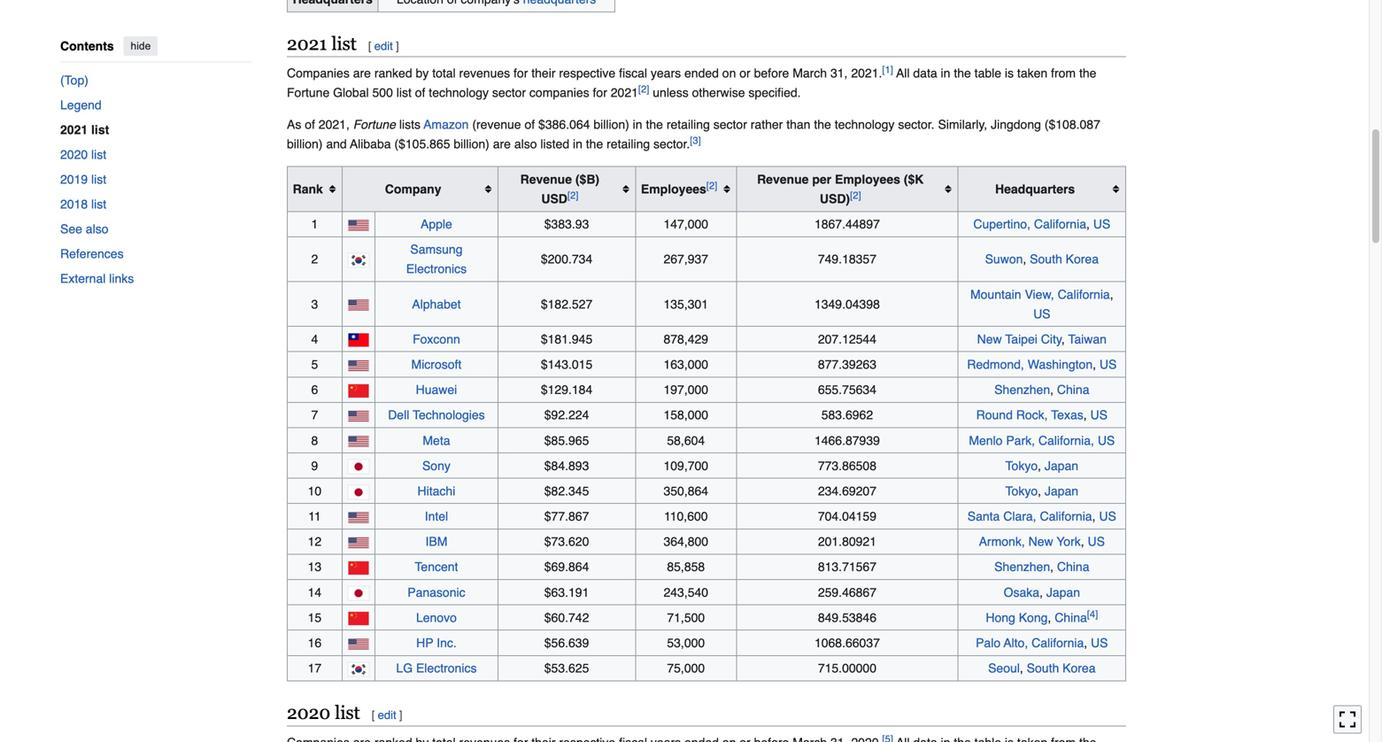 Task type: locate. For each thing, give the bounding box(es) containing it.
south korea link down palo alto, california , us
[[1027, 661, 1096, 676]]

shenzhen link up osaka link
[[995, 560, 1051, 574]]

1 horizontal spatial 2020 list
[[287, 702, 360, 723]]

shenzhen link for 655.75634
[[995, 383, 1051, 397]]

[ edit ] for 2020 list
[[372, 709, 403, 722]]

retailing up [3] link
[[667, 118, 710, 132]]

us link right york
[[1088, 535, 1106, 549]]

2 united states image from the top
[[348, 299, 370, 312]]

in inside all data in the table is taken from the fortune global 500 list of technology sector companies for 2021
[[941, 66, 951, 80]]

revenue inside revenue ($b) usd
[[521, 172, 572, 186]]

1 vertical spatial united states image
[[348, 638, 370, 651]]

hitachi
[[418, 484, 456, 498]]

1 vertical spatial japan
[[1045, 484, 1079, 498]]

2 tokyo link from the top
[[1006, 484, 1038, 498]]

employees inside 'employees [2]'
[[641, 182, 707, 196]]

united states image for 8
[[348, 436, 370, 448]]

2 shenzhen link from the top
[[995, 560, 1051, 574]]

total
[[433, 66, 456, 80]]

in right listed
[[573, 137, 583, 151]]

1 united states image from the top
[[348, 410, 370, 423]]

2020 list down the 17
[[287, 702, 360, 723]]

south down palo alto, california , us
[[1027, 661, 1060, 676]]

$85.965
[[545, 433, 589, 448]]

0 horizontal spatial technology
[[429, 86, 489, 100]]

sector down revenues
[[493, 86, 526, 100]]

1 vertical spatial new
[[1029, 535, 1054, 549]]

korea down cupertino, california , us
[[1066, 252, 1099, 266]]

shenzhen up osaka link
[[995, 560, 1051, 574]]

1 vertical spatial sector.
[[654, 137, 690, 151]]

0 horizontal spatial 2021 list
[[60, 123, 109, 137]]

california right view,
[[1058, 287, 1111, 301]]

2021 list
[[287, 33, 357, 54], [60, 123, 109, 137]]

0 vertical spatial japan image
[[348, 460, 370, 475]]

list inside '2020 list' 'link'
[[91, 148, 106, 162]]

0 vertical spatial china
[[1058, 383, 1090, 397]]

employees [2]
[[641, 180, 718, 196]]

2020 down the 17
[[287, 702, 331, 723]]

2021 down fiscal
[[611, 86, 639, 100]]

tokyo link for 773.86508
[[1006, 459, 1038, 473]]

$383.93
[[545, 217, 589, 231]]

1867.44897
[[815, 217, 881, 231]]

employees inside revenue per employees ($k usd)
[[835, 172, 901, 186]]

[ for 2020 list
[[372, 709, 375, 722]]

united states image
[[348, 410, 370, 423], [348, 638, 370, 651]]

of right (revenue
[[525, 118, 535, 132]]

china image right 15
[[348, 612, 370, 627]]

japan down the california, on the right bottom of the page
[[1045, 459, 1079, 473]]

seoul
[[989, 661, 1021, 676]]

legend link
[[60, 93, 252, 117]]

[2] link up 147,000
[[707, 180, 718, 191]]

4
[[311, 332, 318, 346]]

lists
[[399, 118, 421, 132]]

electronics for samsung electronics
[[406, 262, 467, 276]]

1 vertical spatial shenzhen
[[995, 560, 1051, 574]]

us link for mountain view, california , us
[[1034, 307, 1051, 321]]

0 vertical spatial shenzhen link
[[995, 383, 1051, 397]]

, left taiwan
[[1063, 332, 1066, 346]]

or
[[740, 66, 751, 80]]

rock,
[[1017, 408, 1049, 422]]

[1] link
[[883, 64, 894, 75]]

south down cupertino, california , us
[[1031, 252, 1063, 266]]

santa clara, california link
[[968, 509, 1093, 524]]

1 japan image from the top
[[348, 460, 370, 475]]

china link right kong
[[1055, 611, 1088, 625]]

0 horizontal spatial for
[[514, 66, 528, 80]]

1 vertical spatial also
[[86, 222, 109, 236]]

1 horizontal spatial also
[[515, 137, 537, 151]]

south korea link down cupertino, california , us
[[1031, 252, 1099, 266]]

1 shenzhen link from the top
[[995, 383, 1051, 397]]

0 horizontal spatial sector.
[[654, 137, 690, 151]]

1 vertical spatial china image
[[348, 612, 370, 627]]

technology inside all data in the table is taken from the fortune global 500 list of technology sector companies for 2021
[[429, 86, 489, 100]]

1 tokyo from the top
[[1006, 459, 1038, 473]]

edit link down lg
[[378, 709, 397, 722]]

1 vertical spatial in
[[633, 118, 643, 132]]

revenue inside revenue per employees ($k usd)
[[758, 172, 809, 186]]

seoul link
[[989, 661, 1021, 676]]

1 vertical spatial [
[[372, 709, 375, 722]]

tokyo up clara,
[[1006, 484, 1038, 498]]

2020 inside 'link'
[[60, 148, 88, 162]]

us link
[[1094, 217, 1111, 231], [1034, 307, 1051, 321], [1100, 357, 1118, 372], [1091, 408, 1108, 422], [1100, 509, 1117, 524], [1088, 535, 1106, 549], [1092, 636, 1109, 650]]

dell technologies
[[388, 408, 485, 422]]

the down unless on the left of the page
[[646, 118, 664, 132]]

1349.04398
[[815, 297, 881, 311]]

0 vertical spatial edit link
[[375, 39, 393, 53]]

[4]
[[1088, 609, 1099, 620]]

1 vertical spatial retailing
[[607, 137, 650, 151]]

menlo park, california, us
[[970, 433, 1116, 448]]

0 vertical spatial [ edit ]
[[368, 39, 399, 53]]

united states image for 1
[[348, 219, 370, 232]]

1 shenzhen , china from the top
[[995, 383, 1090, 397]]

redmond, washington , us
[[968, 357, 1118, 372]]

edit for 2021 list
[[375, 39, 393, 53]]

california up the 'suwon , south korea'
[[1035, 217, 1087, 231]]

united states image right 8
[[348, 436, 370, 448]]

2 united states image from the top
[[348, 638, 370, 651]]

edit up ranked
[[375, 39, 393, 53]]

for inside all data in the table is taken from the fortune global 500 list of technology sector companies for 2021
[[593, 86, 608, 100]]

electronics down inc.
[[416, 661, 477, 676]]

the right from
[[1080, 66, 1097, 80]]

china link for 849.53846
[[1055, 611, 1088, 625]]

2 china image from the top
[[348, 612, 370, 627]]

osaka , japan
[[1004, 585, 1081, 600]]

1 horizontal spatial revenue
[[758, 172, 809, 186]]

us link for armonk, new york , us
[[1088, 535, 1106, 549]]

edit link
[[375, 39, 393, 53], [378, 709, 397, 722]]

, up the 'suwon , south korea'
[[1087, 217, 1091, 231]]

us link right the texas
[[1091, 408, 1108, 422]]

electronics for lg electronics
[[416, 661, 477, 676]]

2 horizontal spatial in
[[941, 66, 951, 80]]

tokyo link for 234.69207
[[1006, 484, 1038, 498]]

japan up hong kong , china [4]
[[1047, 585, 1081, 600]]

cupertino, california , us
[[974, 217, 1111, 231]]

0 horizontal spatial revenue
[[521, 172, 572, 186]]

0 vertical spatial [
[[368, 39, 372, 53]]

1 revenue from the left
[[521, 172, 572, 186]]

california for mountain view, california
[[1058, 287, 1111, 301]]

tokyo , japan down 'menlo park, california, us' at the bottom of page
[[1006, 459, 1079, 473]]

is
[[1005, 66, 1014, 80]]

2 shenzhen from the top
[[995, 560, 1051, 574]]

tokyo , japan
[[1006, 459, 1079, 473], [1006, 484, 1079, 498]]

of down by
[[415, 86, 426, 100]]

list
[[332, 33, 357, 54], [397, 86, 412, 100], [91, 123, 109, 137], [91, 148, 106, 162], [91, 172, 106, 187], [91, 197, 106, 211], [335, 702, 360, 723]]

japan link for 773.86508
[[1045, 459, 1079, 473]]

2 vertical spatial japan
[[1047, 585, 1081, 600]]

south korea image
[[348, 253, 370, 268], [348, 662, 370, 677]]

2 tokyo from the top
[[1006, 484, 1038, 498]]

park,
[[1007, 433, 1036, 448]]

1 vertical spatial sector
[[714, 118, 748, 132]]

$82.345
[[545, 484, 589, 498]]

fortune up alibaba
[[353, 118, 396, 132]]

billion) down (revenue
[[454, 137, 490, 151]]

also up references
[[86, 222, 109, 236]]

1 vertical spatial shenzhen link
[[995, 560, 1051, 574]]

ibm link
[[426, 535, 448, 549]]

taipei
[[1006, 332, 1038, 346]]

2 south korea image from the top
[[348, 662, 370, 677]]

2 horizontal spatial billion)
[[594, 118, 630, 132]]

773.86508
[[818, 459, 877, 473]]

0 vertical spatial china link
[[1058, 383, 1090, 397]]

1 horizontal spatial are
[[493, 137, 511, 151]]

234.69207
[[818, 484, 877, 498]]

14
[[308, 585, 322, 600]]

japan image
[[348, 460, 370, 475], [348, 586, 370, 601]]

1 tokyo link from the top
[[1006, 459, 1038, 473]]

us link up the 'suwon , south korea'
[[1094, 217, 1111, 231]]

2021 up companies
[[287, 33, 327, 54]]

hong kong link
[[986, 611, 1048, 625]]

us down mountain view, california 'link'
[[1034, 307, 1051, 321]]

267,937
[[664, 252, 709, 266]]

edit link for 2021 list
[[375, 39, 393, 53]]

2020
[[60, 148, 88, 162], [287, 702, 331, 723]]

[ edit ] for 2021 list
[[368, 39, 399, 53]]

us link down mountain view, california 'link'
[[1034, 307, 1051, 321]]

[2] link for employees
[[707, 180, 718, 191]]

[3]
[[690, 135, 701, 146]]

158,000
[[664, 408, 709, 422]]

taiwan image
[[348, 333, 370, 348]]

list inside 2018 list link
[[91, 197, 106, 211]]

1 horizontal spatial new
[[1029, 535, 1054, 549]]

1 tokyo , japan from the top
[[1006, 459, 1079, 473]]

companies are ranked by total revenues for their respective fiscal years ended on or before march 31, 2021. [1]
[[287, 64, 894, 80]]

china image
[[348, 384, 370, 399], [348, 612, 370, 627]]

south korea image right 2
[[348, 253, 370, 268]]

1 vertical spatial edit link
[[378, 709, 397, 722]]

2019 list
[[60, 172, 106, 187]]

2020 list
[[60, 148, 106, 162], [287, 702, 360, 723]]

1 vertical spatial edit
[[378, 709, 397, 722]]

, down osaka , japan at the right bottom
[[1048, 611, 1052, 625]]

1 horizontal spatial sector
[[714, 118, 748, 132]]

south korea image right the 17
[[348, 662, 370, 677]]

japan image
[[348, 485, 370, 500]]

1 horizontal spatial 2020
[[287, 702, 331, 723]]

[ edit ] up ranked
[[368, 39, 399, 53]]

revenue left per
[[758, 172, 809, 186]]

1 vertical spatial shenzhen , china
[[995, 560, 1090, 574]]

[2] up 147,000
[[707, 180, 718, 191]]

meta link
[[423, 433, 451, 448]]

sector inside all data in the table is taken from the fortune global 500 list of technology sector companies for 2021
[[493, 86, 526, 100]]

[2] link for revenue ($b) usd
[[568, 190, 579, 201]]

are up the global
[[353, 66, 371, 80]]

edit for 2020 list
[[378, 709, 397, 722]]

0 horizontal spatial sector
[[493, 86, 526, 100]]

us link down [4] link
[[1092, 636, 1109, 650]]

are inside (revenue of $386.064 billion) in the retailing sector rather than the technology sector. similarly, jingdong ($108.087 billion) and alibaba ($105.865 billion) are also listed in the retailing sector.
[[493, 137, 511, 151]]

santa clara, california , us
[[968, 509, 1117, 524]]

revenue for revenue per employees ($k usd)
[[758, 172, 809, 186]]

california
[[1035, 217, 1087, 231], [1058, 287, 1111, 301], [1041, 509, 1093, 524], [1032, 636, 1085, 650]]

revenue for revenue ($b) usd
[[521, 172, 572, 186]]

united states image left dell on the left of the page
[[348, 410, 370, 423]]

] down lg
[[399, 709, 403, 722]]

2021 inside all data in the table is taken from the fortune global 500 list of technology sector companies for 2021
[[611, 86, 639, 100]]

all data in the table is taken from the fortune global 500 list of technology sector companies for 2021
[[287, 66, 1097, 100]]

4 united states image from the top
[[348, 436, 370, 448]]

tokyo link
[[1006, 459, 1038, 473], [1006, 484, 1038, 498]]

united states image down japan image
[[348, 512, 370, 524]]

2 tokyo , japan from the top
[[1006, 484, 1079, 498]]

tokyo , japan up santa clara, california , us
[[1006, 484, 1079, 498]]

12
[[308, 535, 322, 549]]

united states image for 12
[[348, 537, 370, 549]]

1 united states image from the top
[[348, 219, 370, 232]]

0 vertical spatial south korea image
[[348, 253, 370, 268]]

[4] link
[[1088, 609, 1099, 620]]

1 vertical spatial ]
[[399, 709, 403, 722]]

2020 up 2019
[[60, 148, 88, 162]]

1 horizontal spatial billion)
[[454, 137, 490, 151]]

0 vertical spatial are
[[353, 66, 371, 80]]

china for 813.71567
[[1058, 560, 1090, 574]]

0 vertical spatial shenzhen , china
[[995, 383, 1090, 397]]

china image right 6
[[348, 384, 370, 399]]

2 vertical spatial china
[[1055, 611, 1088, 625]]

united states image
[[348, 219, 370, 232], [348, 299, 370, 312], [348, 360, 370, 372], [348, 436, 370, 448], [348, 512, 370, 524], [348, 537, 370, 549]]

0 horizontal spatial fortune
[[287, 86, 330, 100]]

$181.945
[[541, 332, 593, 346]]

japan link up hong kong , china [4]
[[1047, 585, 1081, 600]]

2 vertical spatial 2021
[[60, 123, 88, 137]]

0 vertical spatial technology
[[429, 86, 489, 100]]

fortune
[[287, 86, 330, 100], [353, 118, 396, 132]]

0 vertical spatial tokyo , japan
[[1006, 459, 1079, 473]]

us link up armonk, new york , us
[[1100, 509, 1117, 524]]

58,604
[[667, 433, 705, 448]]

1 vertical spatial south
[[1027, 661, 1060, 676]]

1 vertical spatial 2021
[[611, 86, 639, 100]]

shenzhen link down "redmond, washington" link
[[995, 383, 1051, 397]]

japan link for 259.46867
[[1047, 585, 1081, 600]]

1 horizontal spatial 2021 list
[[287, 33, 357, 54]]

jingdong
[[991, 118, 1042, 132]]

5
[[311, 357, 318, 372]]

2 shenzhen , china from the top
[[995, 560, 1090, 574]]

3 united states image from the top
[[348, 360, 370, 372]]

alphabet link
[[412, 297, 461, 311]]

china inside hong kong , china [4]
[[1055, 611, 1088, 625]]

0 vertical spatial china image
[[348, 384, 370, 399]]

china link down york
[[1058, 560, 1090, 574]]

china for 655.75634
[[1058, 383, 1090, 397]]

the
[[954, 66, 972, 80], [1080, 66, 1097, 80], [646, 118, 664, 132], [815, 118, 832, 132], [586, 137, 604, 151]]

1 south korea image from the top
[[348, 253, 370, 268]]

of inside (revenue of $386.064 billion) in the retailing sector rather than the technology sector. similarly, jingdong ($108.087 billion) and alibaba ($105.865 billion) are also listed in the retailing sector.
[[525, 118, 535, 132]]

2018 list
[[60, 197, 106, 211]]

shenzhen , china
[[995, 383, 1090, 397], [995, 560, 1090, 574]]

for down companies are ranked by total revenues for their respective fiscal years ended on or before march 31, 2021. [1]
[[593, 86, 608, 100]]

japan link for 234.69207
[[1045, 484, 1079, 498]]

1 vertical spatial for
[[593, 86, 608, 100]]

california up york
[[1041, 509, 1093, 524]]

[2] down "($b)"
[[568, 190, 579, 201]]

japan image for 14
[[348, 586, 370, 601]]

0 vertical spatial 2020
[[60, 148, 88, 162]]

2 horizontal spatial 2021
[[611, 86, 639, 100]]

2 vertical spatial china link
[[1055, 611, 1088, 625]]

6 united states image from the top
[[348, 537, 370, 549]]

243,540
[[664, 585, 709, 600]]

1 horizontal spatial retailing
[[667, 118, 710, 132]]

shenzhen , china down armonk, new york , us
[[995, 560, 1090, 574]]

0 vertical spatial electronics
[[406, 262, 467, 276]]

references
[[60, 247, 124, 261]]

1 vertical spatial south korea image
[[348, 662, 370, 677]]

0 vertical spatial also
[[515, 137, 537, 151]]

[2] link for revenue per employees ($k usd)
[[851, 190, 862, 201]]

$56.639
[[545, 636, 589, 650]]

(revenue of $386.064 billion) in the retailing sector rather than the technology sector. similarly, jingdong ($108.087 billion) and alibaba ($105.865 billion) are also listed in the retailing sector.
[[287, 118, 1101, 151]]

0 vertical spatial shenzhen
[[995, 383, 1051, 397]]

1 shenzhen from the top
[[995, 383, 1051, 397]]

0 vertical spatial japan
[[1045, 459, 1079, 473]]

tokyo down park,
[[1006, 459, 1038, 473]]

edit link up ranked
[[375, 39, 393, 53]]

75,000
[[667, 661, 705, 676]]

1 vertical spatial japan link
[[1045, 484, 1079, 498]]

united states image for 16
[[348, 638, 370, 651]]

samsung electronics
[[406, 242, 467, 276]]

see also
[[60, 222, 109, 236]]

us link for round rock, texas , us
[[1091, 408, 1108, 422]]

$129.184
[[541, 383, 593, 397]]

1 china image from the top
[[348, 384, 370, 399]]

0 horizontal spatial employees
[[641, 182, 707, 196]]

tokyo for 773.86508
[[1006, 459, 1038, 473]]

201.80921
[[818, 535, 877, 549]]

1 horizontal spatial fortune
[[353, 118, 396, 132]]

0 vertical spatial fortune
[[287, 86, 330, 100]]

0 horizontal spatial of
[[305, 118, 315, 132]]

5 united states image from the top
[[348, 512, 370, 524]]

0 horizontal spatial new
[[978, 332, 1003, 346]]

749.18357
[[818, 252, 877, 266]]

, up santa clara, california , us
[[1038, 484, 1042, 498]]

1 horizontal spatial for
[[593, 86, 608, 100]]

0 vertical spatial 2021
[[287, 33, 327, 54]]

$200.734
[[541, 252, 593, 266]]

of right as
[[305, 118, 315, 132]]

2021 list link
[[60, 117, 266, 142]]

[2] inside 'employees [2]'
[[707, 180, 718, 191]]

china right kong
[[1055, 611, 1088, 625]]

0 vertical spatial united states image
[[348, 410, 370, 423]]

south for seoul
[[1027, 661, 1060, 676]]

california inside mountain view, california , us
[[1058, 287, 1111, 301]]

us link for santa clara, california , us
[[1100, 509, 1117, 524]]

, up armonk, new york , us
[[1093, 509, 1096, 524]]

, inside mountain view, california , us
[[1111, 287, 1114, 301]]

united states image right 1
[[348, 219, 370, 232]]

1
[[311, 217, 318, 231]]

city
[[1042, 332, 1063, 346]]

employees up the usd)
[[835, 172, 901, 186]]

united states image down taiwan icon
[[348, 360, 370, 372]]

south korea image for 17
[[348, 662, 370, 677]]

1 vertical spatial tokyo link
[[1006, 484, 1038, 498]]

korea for suwon , south korea
[[1066, 252, 1099, 266]]

panasonic
[[408, 585, 466, 600]]

0 vertical spatial tokyo
[[1006, 459, 1038, 473]]

intel link
[[425, 509, 448, 524]]

2020 list up 2019 list
[[60, 148, 106, 162]]

1 horizontal spatial of
[[415, 86, 426, 100]]

new up redmond,
[[978, 332, 1003, 346]]

microsoft link
[[412, 357, 462, 372]]

specified.
[[749, 86, 801, 100]]

0 vertical spatial in
[[941, 66, 951, 80]]

2 japan image from the top
[[348, 586, 370, 601]]

huawei
[[416, 383, 457, 397]]

0 vertical spatial japan link
[[1045, 459, 1079, 473]]

china link for 655.75634
[[1058, 383, 1090, 397]]

0 horizontal spatial 2020
[[60, 148, 88, 162]]

1 horizontal spatial technology
[[835, 118, 895, 132]]

japan up santa clara, california , us
[[1045, 484, 1079, 498]]

1 vertical spatial [ edit ]
[[372, 709, 403, 722]]

1 vertical spatial 2021 list
[[60, 123, 109, 137]]

of
[[415, 86, 426, 100], [305, 118, 315, 132], [525, 118, 535, 132]]

the right than
[[815, 118, 832, 132]]

tokyo link up clara,
[[1006, 484, 1038, 498]]

[ edit ] down lg
[[372, 709, 403, 722]]

rather
[[751, 118, 783, 132]]

877.39263
[[818, 357, 877, 372]]

palo alto, california link
[[976, 636, 1085, 650]]

employees up 147,000
[[641, 182, 707, 196]]

0 horizontal spatial are
[[353, 66, 371, 80]]

2 revenue from the left
[[758, 172, 809, 186]]

2 horizontal spatial of
[[525, 118, 535, 132]]

samsung electronics link
[[406, 242, 467, 276]]

ibm
[[426, 535, 448, 549]]

0 vertical spatial korea
[[1066, 252, 1099, 266]]

technology down total on the left top
[[429, 86, 489, 100]]

0 vertical spatial sector
[[493, 86, 526, 100]]

109,700
[[664, 459, 709, 473]]

united states image up china icon
[[348, 537, 370, 549]]

0 vertical spatial south
[[1031, 252, 1063, 266]]

] for 2020 list
[[399, 709, 403, 722]]

retailing up 'employees [2]'
[[607, 137, 650, 151]]

, down santa clara, california , us
[[1082, 535, 1085, 549]]

2021 list up companies
[[287, 33, 357, 54]]

clara,
[[1004, 509, 1037, 524]]

california up "seoul , south korea" on the bottom of page
[[1032, 636, 1085, 650]]

us inside mountain view, california , us
[[1034, 307, 1051, 321]]

1 vertical spatial 2020 list
[[287, 702, 360, 723]]

[2] link down "($b)"
[[568, 190, 579, 201]]

, right view,
[[1111, 287, 1114, 301]]

1 vertical spatial technology
[[835, 118, 895, 132]]

shenzhen for 655.75634
[[995, 383, 1051, 397]]

0 vertical spatial 2020 list
[[60, 148, 106, 162]]

mountain
[[971, 287, 1022, 301]]

billion) down as
[[287, 137, 323, 151]]

south korea image for 2
[[348, 253, 370, 268]]

0 vertical spatial 2021 list
[[287, 33, 357, 54]]

sony link
[[423, 459, 451, 473]]

tokyo link down park,
[[1006, 459, 1038, 473]]

0 vertical spatial for
[[514, 66, 528, 80]]



Task type: describe. For each thing, give the bounding box(es) containing it.
mountain view, california , us
[[971, 287, 1114, 321]]

suwon
[[986, 252, 1024, 266]]

south korea link for suwon , south korea
[[1031, 252, 1099, 266]]

8
[[311, 433, 318, 448]]

1 horizontal spatial sector.
[[899, 118, 935, 132]]

all
[[897, 66, 910, 80]]

, up osaka , japan at the right bottom
[[1051, 560, 1054, 574]]

2019
[[60, 172, 88, 187]]

, down the taiwan link
[[1093, 357, 1097, 372]]

lg
[[396, 661, 413, 676]]

us link for redmond, washington , us
[[1100, 357, 1118, 372]]

us up armonk, new york , us
[[1100, 509, 1117, 524]]

(top) link
[[60, 68, 252, 93]]

armonk, new york link
[[980, 535, 1082, 549]]

korea for seoul , south korea
[[1063, 661, 1096, 676]]

2021 list inside 2021 list link
[[60, 123, 109, 137]]

350,864
[[664, 484, 709, 498]]

japan image for 9
[[348, 460, 370, 475]]

usd
[[542, 192, 568, 206]]

[2] inside '[2] unless otherwise specified.'
[[639, 84, 650, 95]]

are inside companies are ranked by total revenues for their respective fiscal years ended on or before march 31, 2021. [1]
[[353, 66, 371, 80]]

197,000
[[664, 383, 709, 397]]

[1]
[[883, 64, 894, 75]]

us down the taiwan link
[[1100, 357, 1118, 372]]

lg electronics
[[396, 661, 477, 676]]

tokyo , japan for 773.86508
[[1006, 459, 1079, 473]]

technologies
[[413, 408, 485, 422]]

usd)
[[820, 192, 851, 206]]

259.46867
[[818, 585, 877, 600]]

united states image for 5
[[348, 360, 370, 372]]

foxconn link
[[413, 332, 461, 346]]

us right the california, on the right bottom of the page
[[1098, 433, 1116, 448]]

edit link for 2020 list
[[378, 709, 397, 722]]

from
[[1052, 66, 1076, 80]]

references link
[[60, 241, 252, 266]]

, inside hong kong , china [4]
[[1048, 611, 1052, 625]]

menlo park, california, us link
[[970, 433, 1116, 448]]

878,429
[[664, 332, 709, 346]]

china image for 15
[[348, 612, 370, 627]]

list inside 2019 list link
[[91, 172, 106, 187]]

united states image for 7
[[348, 410, 370, 423]]

march
[[793, 66, 828, 80]]

, up hong kong , china [4]
[[1040, 585, 1044, 600]]

31,
[[831, 66, 848, 80]]

, down alto,
[[1021, 661, 1024, 676]]

palo alto, california , us
[[976, 636, 1109, 650]]

fullscreen image
[[1340, 711, 1357, 729]]

revenues
[[459, 66, 510, 80]]

($105.865
[[395, 137, 450, 151]]

shenzhen , china for 813.71567
[[995, 560, 1090, 574]]

hide button
[[124, 36, 158, 56]]

unless
[[653, 86, 689, 100]]

2020 list link
[[60, 142, 252, 167]]

dell
[[388, 408, 410, 422]]

years
[[651, 66, 681, 80]]

technology inside (revenue of $386.064 billion) in the retailing sector rather than the technology sector. similarly, jingdong ($108.087 billion) and alibaba ($105.865 billion) are also listed in the retailing sector.
[[835, 118, 895, 132]]

osaka link
[[1004, 585, 1040, 600]]

see
[[60, 222, 82, 236]]

0 horizontal spatial also
[[86, 222, 109, 236]]

sector inside (revenue of $386.064 billion) in the retailing sector rather than the technology sector. similarly, jingdong ($108.087 billion) and alibaba ($105.865 billion) are also listed in the retailing sector.
[[714, 118, 748, 132]]

[ for 2021 list
[[368, 39, 372, 53]]

their
[[532, 66, 556, 80]]

inc.
[[437, 636, 457, 650]]

$92.224
[[545, 408, 589, 422]]

dell technologies link
[[388, 408, 485, 422]]

849.53846
[[818, 611, 877, 625]]

($k
[[904, 172, 924, 186]]

110,600
[[664, 509, 708, 524]]

list inside 2021 list link
[[91, 123, 109, 137]]

] for 2021 list
[[396, 39, 399, 53]]

1 vertical spatial fortune
[[353, 118, 396, 132]]

135,301
[[664, 297, 709, 311]]

california for santa clara, california
[[1041, 509, 1093, 524]]

0 vertical spatial retailing
[[667, 118, 710, 132]]

south for suwon
[[1031, 252, 1063, 266]]

japan for 259.46867
[[1047, 585, 1081, 600]]

us right york
[[1088, 535, 1106, 549]]

see also link
[[60, 217, 252, 241]]

0 horizontal spatial 2021
[[60, 123, 88, 137]]

0 vertical spatial new
[[978, 332, 1003, 346]]

shenzhen for 813.71567
[[995, 560, 1051, 574]]

japan for 234.69207
[[1045, 484, 1079, 498]]

round rock, texas link
[[977, 408, 1084, 422]]

china image
[[348, 561, 370, 576]]

11
[[308, 509, 321, 524]]

us down [4] link
[[1092, 636, 1109, 650]]

2 vertical spatial in
[[573, 137, 583, 151]]

of for (revenue of $386.064 billion) in the retailing sector rather than the technology sector. similarly, jingdong ($108.087 billion) and alibaba ($105.865 billion) are also listed in the retailing sector.
[[525, 118, 535, 132]]

california,
[[1039, 433, 1095, 448]]

tokyo , japan for 234.69207
[[1006, 484, 1079, 498]]

also inside (revenue of $386.064 billion) in the retailing sector rather than the technology sector. similarly, jingdong ($108.087 billion) and alibaba ($105.865 billion) are also listed in the retailing sector.
[[515, 137, 537, 151]]

before
[[754, 66, 790, 80]]

armonk, new york , us
[[980, 535, 1106, 549]]

3
[[311, 297, 318, 311]]

texas
[[1052, 408, 1084, 422]]

[2] up 1867.44897
[[851, 190, 862, 201]]

85,858
[[667, 560, 705, 574]]

$386.064
[[539, 118, 590, 132]]

the left table
[[954, 66, 972, 80]]

redmond, washington link
[[968, 357, 1093, 372]]

view,
[[1025, 287, 1055, 301]]

shenzhen link for 813.71567
[[995, 560, 1051, 574]]

2020 list inside 'link'
[[60, 148, 106, 162]]

cupertino,
[[974, 217, 1031, 231]]

kong
[[1019, 611, 1048, 625]]

cupertino, california link
[[974, 217, 1087, 231]]

global
[[333, 86, 369, 100]]

external links link
[[60, 266, 252, 291]]

364,800
[[664, 535, 709, 549]]

, up the california, on the right bottom of the page
[[1084, 408, 1088, 422]]

, down 'menlo park, california, us' at the bottom of page
[[1038, 459, 1042, 473]]

17
[[308, 661, 322, 676]]

links
[[109, 272, 134, 286]]

us link for palo alto, california , us
[[1092, 636, 1109, 650]]

japan for 773.86508
[[1045, 459, 1079, 473]]

1 vertical spatial 2020
[[287, 702, 331, 723]]

tokyo for 234.69207
[[1006, 484, 1038, 498]]

south korea link for seoul , south korea
[[1027, 661, 1096, 676]]

us link for cupertino, california , us
[[1094, 217, 1111, 231]]

osaka
[[1004, 585, 1040, 600]]

suwon link
[[986, 252, 1024, 266]]

, down [4] link
[[1085, 636, 1088, 650]]

2
[[311, 252, 318, 266]]

listed
[[541, 137, 570, 151]]

california for palo alto, california
[[1032, 636, 1085, 650]]

6
[[311, 383, 318, 397]]

santa
[[968, 509, 1001, 524]]

of inside all data in the table is taken from the fortune global 500 list of technology sector companies for 2021
[[415, 86, 426, 100]]

meta
[[423, 433, 451, 448]]

united states image for 11
[[348, 512, 370, 524]]

united states image for 3
[[348, 299, 370, 312]]

1 horizontal spatial 2021
[[287, 33, 327, 54]]

ranked
[[375, 66, 413, 80]]

for inside companies are ranked by total revenues for their respective fiscal years ended on or before march 31, 2021. [1]
[[514, 66, 528, 80]]

list inside all data in the table is taken from the fortune global 500 list of technology sector companies for 2021
[[397, 86, 412, 100]]

round rock, texas , us
[[977, 408, 1108, 422]]

york
[[1057, 535, 1082, 549]]

washington
[[1028, 357, 1093, 372]]

, down washington
[[1051, 383, 1054, 397]]

us right the texas
[[1091, 408, 1108, 422]]

7
[[311, 408, 318, 422]]

0 horizontal spatial billion)
[[287, 137, 323, 151]]

tencent link
[[415, 560, 458, 574]]

china link for 813.71567
[[1058, 560, 1090, 574]]

us up the 'suwon , south korea'
[[1094, 217, 1111, 231]]

data
[[914, 66, 938, 80]]

the up "($b)"
[[586, 137, 604, 151]]

shenzhen , china for 655.75634
[[995, 383, 1090, 397]]

fortune inside all data in the table is taken from the fortune global 500 list of technology sector companies for 2021
[[287, 86, 330, 100]]

1 horizontal spatial in
[[633, 118, 643, 132]]

table
[[975, 66, 1002, 80]]

alphabet
[[412, 297, 461, 311]]

similarly,
[[939, 118, 988, 132]]

[2] link down fiscal
[[639, 84, 650, 95]]

, down cupertino, california link
[[1024, 252, 1027, 266]]

taken
[[1018, 66, 1048, 80]]

amazon
[[424, 118, 469, 132]]

of for as of 2021, fortune lists amazon
[[305, 118, 315, 132]]

china image for 6
[[348, 384, 370, 399]]



Task type: vqa. For each thing, say whether or not it's contained in the screenshot.
the bottommost Actor
no



